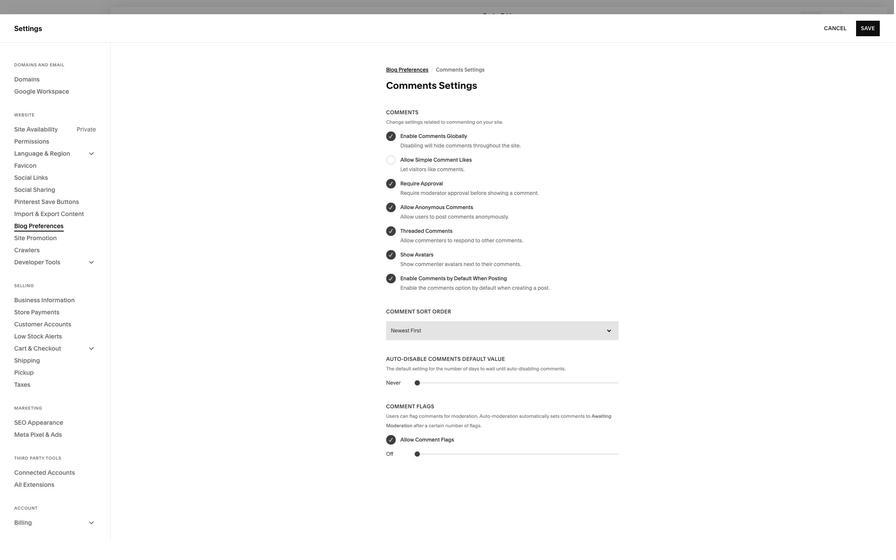 Task type: locate. For each thing, give the bounding box(es) containing it.
site. right your
[[494, 119, 503, 125]]

cart & checkout link
[[14, 342, 96, 355]]

asset
[[14, 430, 33, 438]]

save inside save button
[[861, 25, 876, 31]]

comments. down likes
[[437, 166, 465, 173]]

blog preferences left /
[[386, 66, 429, 73]]

3 enable from the top
[[401, 285, 417, 291]]

post
[[436, 213, 447, 220]]

0 vertical spatial preferences
[[399, 66, 429, 73]]

allow up let
[[401, 157, 414, 163]]

enable down 'commenter' at the left
[[401, 275, 417, 282]]

automatically
[[520, 413, 550, 419]]

comment
[[434, 157, 458, 163], [386, 308, 415, 315], [386, 403, 415, 410], [415, 436, 440, 443]]

0 vertical spatial accounts
[[44, 320, 71, 328]]

0 vertical spatial number
[[445, 366, 462, 372]]

& left region
[[44, 150, 48, 157]]

after
[[414, 423, 424, 429]]

cancel
[[825, 25, 847, 31]]

default down when
[[480, 285, 496, 291]]

0 vertical spatial for
[[429, 366, 435, 372]]

0 horizontal spatial site.
[[494, 119, 503, 125]]

0 vertical spatial the
[[502, 142, 510, 149]]

0 vertical spatial default
[[454, 275, 472, 282]]

enable up disabling
[[401, 133, 417, 139]]

for right setting
[[429, 366, 435, 372]]

favicon link
[[14, 160, 96, 172]]

preferences left /
[[399, 66, 429, 73]]

for up the after a certain number of flags.
[[444, 413, 450, 419]]

settings right /
[[465, 66, 485, 73]]

default up option at the right bottom of page
[[454, 275, 472, 282]]

to inside allow anonymous comments allow users to post comments anonymously.
[[430, 213, 435, 220]]

2 horizontal spatial the
[[502, 142, 510, 149]]

0 horizontal spatial blog preferences link
[[14, 220, 96, 232]]

export
[[40, 210, 59, 218]]

for inside auto-disable comments default value the default setting for the number of days to wait until auto-disabling comments.
[[429, 366, 435, 372]]

0 vertical spatial website
[[14, 53, 41, 62]]

1 horizontal spatial blog preferences link
[[386, 62, 429, 78]]

1 horizontal spatial for
[[444, 413, 450, 419]]

moderation
[[492, 413, 518, 419]]

& inside seo appearance meta pixel & ads
[[45, 431, 49, 439]]

1 horizontal spatial site.
[[511, 142, 521, 149]]

by down when
[[472, 285, 478, 291]]

cart & checkout
[[14, 345, 61, 352]]

allow for allow simple comment likes let visitors like comments.
[[401, 157, 414, 163]]

0 vertical spatial by
[[447, 275, 453, 282]]

tools down the 'crawlers' link
[[45, 258, 60, 266]]

1 horizontal spatial default
[[480, 285, 496, 291]]

selling up business at the left
[[14, 283, 34, 288]]

0 vertical spatial site
[[14, 126, 25, 133]]

0 horizontal spatial default
[[396, 366, 411, 372]]

0 vertical spatial marketing
[[14, 85, 48, 93]]

1 vertical spatial marketing
[[14, 406, 42, 411]]

2 show from the top
[[401, 261, 414, 267]]

1 horizontal spatial auto-
[[480, 413, 492, 419]]

threaded
[[401, 228, 424, 234]]

2 allow from the top
[[401, 204, 414, 210]]

seo appearance meta pixel & ads
[[14, 419, 63, 439]]

preferences down export
[[29, 222, 64, 230]]

disabling
[[519, 366, 540, 372]]

blog preferences link
[[386, 62, 429, 78], [14, 220, 96, 232]]

website
[[14, 53, 41, 62], [14, 113, 35, 117]]

require down let
[[401, 180, 420, 187]]

blog down import
[[14, 222, 27, 230]]

appearance
[[28, 419, 63, 427]]

comment down hide at the top
[[434, 157, 458, 163]]

4 allow from the top
[[401, 237, 414, 244]]

1 vertical spatial website
[[14, 113, 35, 117]]

comments. inside allow simple comment likes let visitors like comments.
[[437, 166, 465, 173]]

comments. right disabling
[[541, 366, 566, 372]]

enable up comment sort order
[[401, 285, 417, 291]]

to right related
[[441, 119, 446, 125]]

1 vertical spatial enable
[[401, 275, 417, 282]]

1 vertical spatial default
[[396, 366, 411, 372]]

by down avatars
[[447, 275, 453, 282]]

0 vertical spatial save
[[861, 25, 876, 31]]

simon
[[51, 489, 66, 495]]

0 vertical spatial show
[[401, 251, 414, 258]]

accounts up all extensions link
[[48, 469, 75, 477]]

number inside auto-disable comments default value the default setting for the number of days to wait until auto-disabling comments.
[[445, 366, 462, 372]]

commenters
[[415, 237, 447, 244]]

0 vertical spatial of
[[463, 366, 468, 372]]

for
[[429, 366, 435, 372], [444, 413, 450, 419]]

5 allow from the top
[[401, 436, 414, 443]]

permissions link
[[14, 135, 96, 148]]

moderation
[[386, 423, 413, 429]]

domains and email
[[14, 63, 65, 67]]

domains inside domains google workspace
[[14, 75, 40, 83]]

allow simple comment likes let visitors like comments.
[[401, 157, 472, 173]]

wait
[[486, 366, 495, 372]]

1 website from the top
[[14, 53, 41, 62]]

number left days
[[445, 366, 462, 372]]

to left the respond
[[448, 237, 453, 244]]

other
[[482, 237, 495, 244]]

show left avatars
[[401, 251, 414, 258]]

help
[[14, 461, 30, 469]]

require left moderator
[[401, 190, 420, 196]]

1 vertical spatial require
[[401, 190, 420, 196]]

awaiting moderation
[[386, 413, 612, 429]]

2 marketing from the top
[[14, 406, 42, 411]]

1 vertical spatial accounts
[[48, 469, 75, 477]]

the inside enable comments globally disabling will hide comments throughout the site.
[[502, 142, 510, 149]]

a right showing
[[510, 190, 513, 196]]

1 vertical spatial by
[[472, 285, 478, 291]]

jacob simon button
[[13, 488, 96, 504]]

1 vertical spatial save
[[41, 198, 55, 206]]

&
[[44, 150, 48, 157], [35, 210, 39, 218], [28, 345, 32, 352], [45, 431, 49, 439]]

blog preferences link down export
[[14, 220, 96, 232]]

the up sort
[[419, 285, 427, 291]]

marketing
[[14, 85, 48, 93], [14, 406, 42, 411]]

to inside show avatars show commenter avatars next to their comments.
[[476, 261, 481, 267]]

2 site from the top
[[14, 234, 25, 242]]

users
[[415, 213, 429, 220]]

comments inside threaded comments allow commenters to respond to other comments.
[[426, 228, 453, 234]]

simple
[[415, 157, 432, 163]]

show left 'commenter' at the left
[[401, 261, 414, 267]]

comments up will
[[419, 133, 446, 139]]

default inside enable comments by default when posting enable the comments option by default when creating a post.
[[454, 275, 472, 282]]

comments up "certain"
[[419, 413, 443, 419]]

ads
[[51, 431, 62, 439]]

tools up connected accounts link
[[46, 456, 61, 461]]

0 vertical spatial blog
[[386, 66, 398, 73]]

acuity scheduling
[[14, 131, 74, 140]]

save up export
[[41, 198, 55, 206]]

website up site availability
[[14, 113, 35, 117]]

site. right 'throughout'
[[511, 142, 521, 149]]

0 vertical spatial site.
[[494, 119, 503, 125]]

None range field
[[386, 378, 619, 388], [386, 449, 619, 459], [386, 378, 619, 388], [386, 449, 619, 459]]

2 vertical spatial enable
[[401, 285, 417, 291]]

1 vertical spatial preferences
[[29, 222, 64, 230]]

site inside site promotion crawlers
[[14, 234, 25, 242]]

site. inside comments change settings related to commenting on your site.
[[494, 119, 503, 125]]

accounts inside 'connected accounts all extensions'
[[48, 469, 75, 477]]

allow inside allow simple comment likes let visitors like comments.
[[401, 157, 414, 163]]

1 vertical spatial domains
[[14, 75, 40, 83]]

0 vertical spatial flags
[[417, 403, 435, 410]]

blog preferences link left /
[[386, 62, 429, 78]]

0 horizontal spatial save
[[41, 198, 55, 206]]

of left days
[[463, 366, 468, 372]]

1 horizontal spatial flags
[[441, 436, 454, 443]]

the
[[386, 366, 395, 372]]

developer tools link
[[14, 256, 96, 268]]

3 allow from the top
[[401, 213, 414, 220]]

0 horizontal spatial blog
[[14, 222, 27, 230]]

1 vertical spatial default
[[463, 356, 486, 362]]

will
[[425, 142, 433, 149]]

require approval require moderator approval before showing a comment.
[[401, 180, 539, 196]]

comments up threaded comments allow commenters to respond to other comments.
[[448, 213, 474, 220]]

users
[[386, 413, 399, 419]]

the inside auto-disable comments default value the default setting for the number of days to wait until auto-disabling comments.
[[436, 366, 443, 372]]

0 vertical spatial blog preferences link
[[386, 62, 429, 78]]

site up "crawlers" at the top of page
[[14, 234, 25, 242]]

comments down approval
[[446, 204, 473, 210]]

1 show from the top
[[401, 251, 414, 258]]

0 horizontal spatial auto-
[[386, 356, 404, 362]]

developer
[[14, 258, 44, 266]]

to left post
[[430, 213, 435, 220]]

1 vertical spatial show
[[401, 261, 414, 267]]

domains up google
[[14, 75, 40, 83]]

flags down the after a certain number of flags.
[[441, 436, 454, 443]]

all extensions link
[[14, 479, 96, 491]]

comments up commenters
[[426, 228, 453, 234]]

account
[[14, 506, 38, 511]]

1 vertical spatial selling
[[14, 283, 34, 288]]

0 horizontal spatial blog preferences
[[14, 222, 64, 230]]

0 horizontal spatial the
[[419, 285, 427, 291]]

1 horizontal spatial the
[[436, 366, 443, 372]]

comments down 'commenter' at the left
[[419, 275, 446, 282]]

newest
[[391, 327, 410, 334]]

1 vertical spatial site.
[[511, 142, 521, 149]]

1 horizontal spatial blog
[[386, 66, 398, 73]]

a left post.
[[534, 285, 537, 291]]

0 vertical spatial tools
[[45, 258, 60, 266]]

0 vertical spatial settings
[[14, 24, 42, 33]]

flags up flag
[[417, 403, 435, 410]]

book a table
[[483, 12, 515, 18]]

showing
[[488, 190, 509, 196]]

0 vertical spatial auto-
[[386, 356, 404, 362]]

& right cart
[[28, 345, 32, 352]]

site. inside enable comments globally disabling will hide comments throughout the site.
[[511, 142, 521, 149]]

0 vertical spatial default
[[480, 285, 496, 291]]

1 vertical spatial site
[[14, 234, 25, 242]]

social up pinterest
[[14, 186, 32, 194]]

social down favicon
[[14, 174, 32, 182]]

comments down globally
[[446, 142, 472, 149]]

the right 'throughout'
[[502, 142, 510, 149]]

comments inside enable comments globally disabling will hide comments throughout the site.
[[446, 142, 472, 149]]

2 enable from the top
[[401, 275, 417, 282]]

comments. right other
[[496, 237, 523, 244]]

accounts inside the business information store payments customer accounts low stock alerts
[[44, 320, 71, 328]]

first
[[411, 327, 421, 334]]

0 vertical spatial social
[[14, 174, 32, 182]]

default inside auto-disable comments default value the default setting for the number of days to wait until auto-disabling comments.
[[463, 356, 486, 362]]

settings up domains and email
[[14, 24, 42, 33]]

blog left /
[[386, 66, 398, 73]]

allow down moderation
[[401, 436, 414, 443]]

comment down after
[[415, 436, 440, 443]]

to right next
[[476, 261, 481, 267]]

1 vertical spatial blog preferences
[[14, 222, 64, 230]]

to inside auto-disable comments default value the default setting for the number of days to wait until auto-disabling comments.
[[481, 366, 485, 372]]

jacob
[[34, 489, 49, 495]]

default inside enable comments by default when posting enable the comments option by default when creating a post.
[[480, 285, 496, 291]]

blog preferences up promotion
[[14, 222, 64, 230]]

1 vertical spatial settings
[[465, 66, 485, 73]]

0 horizontal spatial by
[[447, 275, 453, 282]]

default inside auto-disable comments default value the default setting for the number of days to wait until auto-disabling comments.
[[396, 366, 411, 372]]

a right after
[[425, 423, 428, 429]]

likes
[[459, 157, 472, 163]]

comment sort order
[[386, 308, 452, 315]]

number down moderation.
[[446, 423, 463, 429]]

auto- up flags.
[[480, 413, 492, 419]]

acuity scheduling link
[[14, 131, 96, 141]]

tools inside the developer tools 'dropdown button'
[[45, 258, 60, 266]]

domains left and
[[14, 63, 37, 67]]

pinterest
[[14, 198, 40, 206]]

comments right "disable"
[[429, 356, 461, 362]]

auto- up "the"
[[386, 356, 404, 362]]

website up domains and email
[[14, 53, 41, 62]]

site down analytics
[[14, 126, 25, 133]]

0 vertical spatial blog preferences
[[386, 66, 429, 73]]

of left flags.
[[464, 423, 469, 429]]

language
[[14, 150, 43, 157]]

flags
[[417, 403, 435, 410], [441, 436, 454, 443]]

comments inside enable comments globally disabling will hide comments throughout the site.
[[419, 133, 446, 139]]

to left wait
[[481, 366, 485, 372]]

1 horizontal spatial save
[[861, 25, 876, 31]]

social sharing link
[[14, 184, 96, 196]]

enable for enable comments globally
[[401, 133, 417, 139]]

site availability
[[14, 126, 58, 133]]

avatars
[[415, 251, 434, 258]]

2 vertical spatial the
[[436, 366, 443, 372]]

disabling
[[401, 142, 424, 149]]

2 domains from the top
[[14, 75, 40, 83]]

& left the ads
[[45, 431, 49, 439]]

related
[[424, 119, 440, 125]]

1 vertical spatial auto-
[[480, 413, 492, 419]]

connected accounts all extensions
[[14, 469, 75, 489]]

2 require from the top
[[401, 190, 420, 196]]

1 allow from the top
[[401, 157, 414, 163]]

0 horizontal spatial flags
[[417, 403, 435, 410]]

comments down /
[[386, 80, 437, 91]]

allow left anonymous
[[401, 204, 414, 210]]

comment up can
[[386, 403, 415, 410]]

1 site from the top
[[14, 126, 25, 133]]

1 domains from the top
[[14, 63, 37, 67]]

comment up the newest
[[386, 308, 415, 315]]

billing link
[[14, 517, 96, 529]]

default for when
[[454, 275, 472, 282]]

default right "the"
[[396, 366, 411, 372]]

low stock alerts link
[[14, 330, 96, 342]]

default up days
[[463, 356, 486, 362]]

allow
[[401, 157, 414, 163], [401, 204, 414, 210], [401, 213, 414, 220], [401, 237, 414, 244], [401, 436, 414, 443]]

accounts down the store payments link
[[44, 320, 71, 328]]

comments left option at the right bottom of page
[[428, 285, 454, 291]]

1 vertical spatial flags
[[441, 436, 454, 443]]

0 vertical spatial domains
[[14, 63, 37, 67]]

comments right sets
[[561, 413, 585, 419]]

0 vertical spatial enable
[[401, 133, 417, 139]]

1 vertical spatial tools
[[46, 456, 61, 461]]

analytics
[[14, 116, 45, 124]]

comments up change at the top left
[[386, 109, 419, 116]]

checkout
[[33, 345, 61, 352]]

the right setting
[[436, 366, 443, 372]]

stock
[[27, 333, 44, 340]]

allow inside threaded comments allow commenters to respond to other comments.
[[401, 237, 414, 244]]

0 vertical spatial selling
[[14, 69, 37, 78]]

1 vertical spatial the
[[419, 285, 427, 291]]

site promotion crawlers
[[14, 234, 57, 254]]

0 vertical spatial require
[[401, 180, 420, 187]]

taxes
[[14, 381, 30, 389]]

promotion
[[27, 234, 57, 242]]

comments.
[[437, 166, 465, 173], [496, 237, 523, 244], [494, 261, 521, 267], [541, 366, 566, 372]]

1 vertical spatial blog
[[14, 222, 27, 230]]

& left export
[[35, 210, 39, 218]]

domains google workspace
[[14, 75, 69, 95]]

domains for and
[[14, 63, 37, 67]]

pixel
[[30, 431, 44, 439]]

allow left users
[[401, 213, 414, 220]]

0 horizontal spatial for
[[429, 366, 435, 372]]

1 vertical spatial social
[[14, 186, 32, 194]]

allow down threaded
[[401, 237, 414, 244]]

1 enable from the top
[[401, 133, 417, 139]]

enable inside enable comments globally disabling will hide comments throughout the site.
[[401, 133, 417, 139]]

selling down domains and email
[[14, 69, 37, 78]]

post.
[[538, 285, 550, 291]]

preferences
[[399, 66, 429, 73], [29, 222, 64, 230]]

& inside favicon social links social sharing pinterest save buttons import & export content
[[35, 210, 39, 218]]

by
[[447, 275, 453, 282], [472, 285, 478, 291]]

comments inside enable comments by default when posting enable the comments option by default when creating a post.
[[428, 285, 454, 291]]

the
[[502, 142, 510, 149], [419, 285, 427, 291], [436, 366, 443, 372]]

let
[[401, 166, 408, 173]]

settings down / comments settings
[[439, 80, 477, 91]]

save right cancel
[[861, 25, 876, 31]]

comments. up posting
[[494, 261, 521, 267]]



Task type: vqa. For each thing, say whether or not it's contained in the screenshot.


Task type: describe. For each thing, give the bounding box(es) containing it.
2 vertical spatial settings
[[439, 80, 477, 91]]

1 horizontal spatial blog preferences
[[386, 66, 429, 73]]

awaiting
[[592, 413, 612, 419]]

after a certain number of flags.
[[413, 423, 482, 429]]

cart
[[14, 345, 27, 352]]

enable comments globally disabling will hide comments throughout the site.
[[401, 133, 521, 149]]

private
[[77, 126, 96, 133]]

seo
[[14, 419, 26, 427]]

information
[[41, 296, 75, 304]]

extensions
[[23, 481, 54, 489]]

marketing link
[[14, 84, 96, 94]]

pickup
[[14, 369, 34, 377]]

settings
[[405, 119, 423, 125]]

taxes link
[[14, 379, 96, 391]]

favicon social links social sharing pinterest save buttons import & export content
[[14, 162, 84, 218]]

change
[[386, 119, 404, 125]]

cart & checkout button
[[14, 342, 96, 355]]

before
[[471, 190, 487, 196]]

permissions
[[14, 138, 49, 145]]

a inside require approval require moderator approval before showing a comment.
[[510, 190, 513, 196]]

library
[[34, 430, 57, 438]]

comments inside allow anonymous comments allow users to post comments anonymously.
[[448, 213, 474, 220]]

off
[[386, 451, 394, 457]]

the inside enable comments by default when posting enable the comments option by default when creating a post.
[[419, 285, 427, 291]]

buttons
[[57, 198, 79, 206]]

respond
[[454, 237, 474, 244]]

book
[[483, 12, 496, 18]]

2 selling from the top
[[14, 283, 34, 288]]

acuity
[[14, 131, 35, 140]]

1 vertical spatial of
[[464, 423, 469, 429]]

meta pixel & ads link
[[14, 429, 96, 441]]

pinterest save buttons link
[[14, 196, 96, 208]]

1 vertical spatial blog preferences link
[[14, 220, 96, 232]]

comments right /
[[436, 66, 463, 73]]

comments. inside auto-disable comments default value the default setting for the number of days to wait until auto-disabling comments.
[[541, 366, 566, 372]]

1 social from the top
[[14, 174, 32, 182]]

1 horizontal spatial preferences
[[399, 66, 429, 73]]

domains for google
[[14, 75, 40, 83]]

to left other
[[476, 237, 481, 244]]

comment inside allow simple comment likes let visitors like comments.
[[434, 157, 458, 163]]

availability
[[26, 126, 58, 133]]

anonymously.
[[476, 213, 509, 220]]

third
[[14, 456, 28, 461]]

and
[[38, 63, 48, 67]]

avatars
[[445, 261, 463, 267]]

site for site promotion crawlers
[[14, 234, 25, 242]]

a right book on the right of page
[[497, 12, 500, 18]]

business information store payments customer accounts low stock alerts
[[14, 296, 75, 340]]

until
[[496, 366, 506, 372]]

of inside auto-disable comments default value the default setting for the number of days to wait until auto-disabling comments.
[[463, 366, 468, 372]]

business
[[14, 296, 40, 304]]

default for value
[[463, 356, 486, 362]]

a inside enable comments by default when posting enable the comments option by default when creating a post.
[[534, 285, 537, 291]]

region
[[50, 150, 70, 157]]

site promotion link
[[14, 232, 96, 244]]

asset library
[[14, 430, 57, 438]]

comments inside auto-disable comments default value the default setting for the number of days to wait until auto-disabling comments.
[[429, 356, 461, 362]]

crawlers
[[14, 246, 40, 254]]

threaded comments allow commenters to respond to other comments.
[[401, 228, 523, 244]]

days
[[469, 366, 479, 372]]

/
[[431, 66, 434, 73]]

your
[[483, 119, 493, 125]]

flags.
[[470, 423, 482, 429]]

billing button
[[14, 517, 96, 529]]

comments inside enable comments by default when posting enable the comments option by default when creating a post.
[[419, 275, 446, 282]]

crawlers link
[[14, 244, 96, 256]]

2 website from the top
[[14, 113, 35, 117]]

connected
[[14, 469, 46, 477]]

certain
[[429, 423, 445, 429]]

1 vertical spatial number
[[446, 423, 463, 429]]

comments. inside show avatars show commenter avatars next to their comments.
[[494, 261, 521, 267]]

party
[[30, 456, 45, 461]]

payments
[[31, 308, 59, 316]]

throughout
[[474, 142, 501, 149]]

their
[[482, 261, 493, 267]]

1 marketing from the top
[[14, 85, 48, 93]]

to left awaiting
[[586, 413, 591, 419]]

links
[[33, 174, 48, 182]]

creating
[[512, 285, 532, 291]]

globally
[[447, 133, 467, 139]]

edit
[[120, 15, 132, 22]]

moderation.
[[452, 413, 479, 419]]

next
[[464, 261, 474, 267]]

email
[[50, 63, 65, 67]]

comments settings
[[386, 80, 477, 91]]

comment flags
[[386, 403, 435, 410]]

1 vertical spatial for
[[444, 413, 450, 419]]

save inside favicon social links social sharing pinterest save buttons import & export content
[[41, 198, 55, 206]]

google
[[14, 88, 36, 95]]

allow for allow comment flags
[[401, 436, 414, 443]]

never
[[386, 380, 401, 386]]

value
[[488, 356, 505, 362]]

comment.
[[514, 190, 539, 196]]

cancel button
[[825, 20, 847, 36]]

comments inside comments change settings related to commenting on your site.
[[386, 109, 419, 116]]

enable for enable comments by default when posting
[[401, 275, 417, 282]]

alerts
[[45, 333, 62, 340]]

seo appearance link
[[14, 417, 96, 429]]

1 selling from the top
[[14, 69, 37, 78]]

comments inside allow anonymous comments allow users to post comments anonymously.
[[446, 204, 473, 210]]

site for site availability
[[14, 126, 25, 133]]

1 require from the top
[[401, 180, 420, 187]]

sets
[[551, 413, 560, 419]]

sharing
[[33, 186, 55, 194]]

to inside comments change settings related to commenting on your site.
[[441, 119, 446, 125]]

analytics link
[[14, 115, 96, 126]]

allow for allow anonymous comments allow users to post comments anonymously.
[[401, 204, 414, 210]]

auto-
[[507, 366, 519, 372]]

selling link
[[14, 69, 96, 79]]

scheduling
[[37, 131, 74, 140]]

newest first
[[391, 327, 421, 334]]

third party tools
[[14, 456, 61, 461]]

comments. inside threaded comments allow commenters to respond to other comments.
[[496, 237, 523, 244]]

auto- inside auto-disable comments default value the default setting for the number of days to wait until auto-disabling comments.
[[386, 356, 404, 362]]

when
[[473, 275, 487, 282]]

posting
[[489, 275, 507, 282]]

enable comments by default when posting enable the comments option by default when creating a post.
[[401, 275, 550, 291]]

meta
[[14, 431, 29, 439]]

0 horizontal spatial preferences
[[29, 222, 64, 230]]

2 social from the top
[[14, 186, 32, 194]]

1 horizontal spatial by
[[472, 285, 478, 291]]

language & region button
[[14, 148, 96, 160]]

developer tools
[[14, 258, 60, 266]]

customer accounts link
[[14, 318, 96, 330]]



